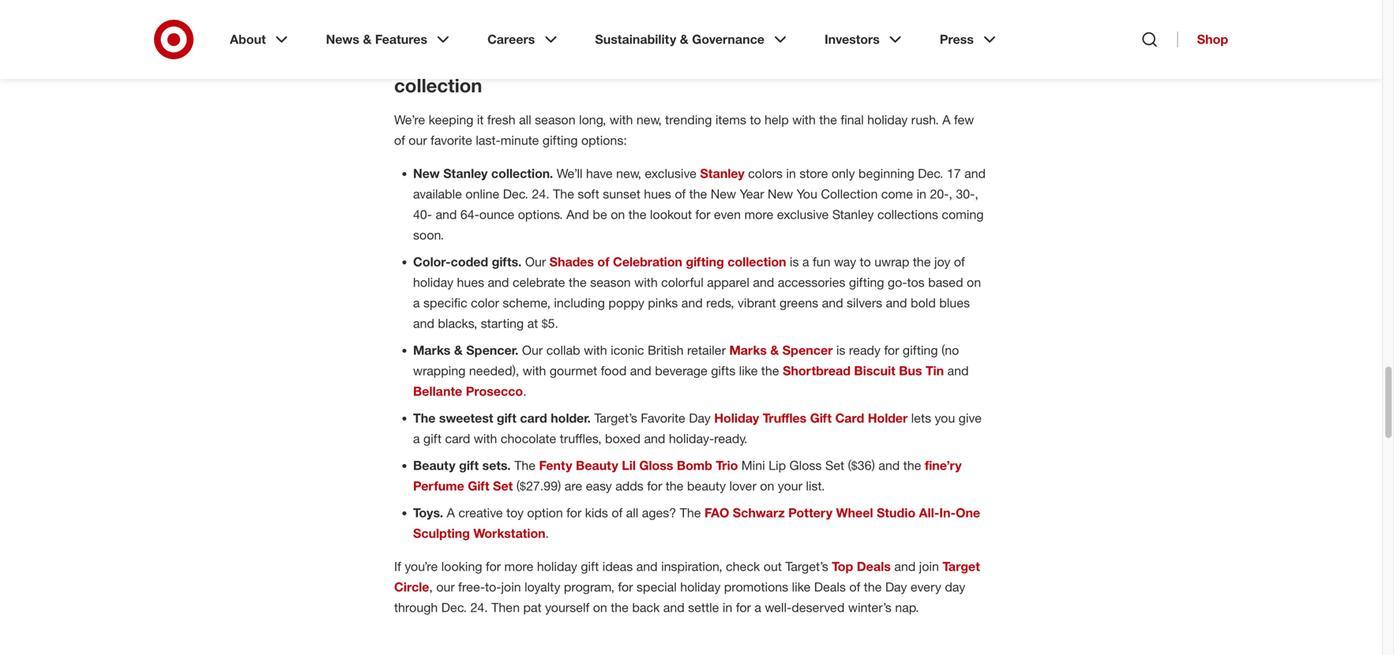 Task type: locate. For each thing, give the bounding box(es) containing it.
collections
[[878, 207, 939, 222]]

. up chocolate
[[523, 384, 527, 399]]

ideas
[[603, 559, 633, 575]]

1 vertical spatial day
[[886, 580, 907, 595]]

set inside fine'ry perfume gift set
[[493, 479, 513, 494]]

1 vertical spatial deals
[[814, 580, 846, 595]]

to left help
[[750, 112, 761, 128]]

collection up the apparel
[[728, 254, 787, 270]]

0 horizontal spatial card
[[445, 431, 470, 447]]

0 horizontal spatial 24.
[[470, 600, 488, 616]]

0 horizontal spatial collection
[[394, 74, 482, 97]]

of right joy
[[954, 254, 965, 270]]

exclusive inside top picks for trending gifts, including a new, exclusive stanley collection
[[795, 50, 878, 73]]

1 horizontal spatial collection
[[728, 254, 787, 270]]

1 horizontal spatial marks
[[730, 343, 767, 358]]

and
[[965, 166, 986, 181], [436, 207, 457, 222], [488, 275, 509, 290], [753, 275, 775, 290], [682, 295, 703, 311], [822, 295, 844, 311], [886, 295, 907, 311], [413, 316, 435, 331], [630, 363, 652, 379], [948, 363, 969, 379], [644, 431, 666, 447], [879, 458, 900, 474], [637, 559, 658, 575], [895, 559, 916, 575], [663, 600, 685, 616]]

come
[[882, 186, 913, 202]]

1 horizontal spatial is
[[837, 343, 846, 358]]

loyalty
[[525, 580, 561, 595]]

. down option
[[546, 526, 549, 542]]

0 horizontal spatial target's
[[594, 411, 638, 426]]

0 vertical spatial collection
[[394, 74, 482, 97]]

on up blues
[[967, 275, 981, 290]]

dec. down free-
[[441, 600, 467, 616]]

is left ready
[[837, 343, 846, 358]]

0 horizontal spatial beauty
[[413, 458, 456, 474]]

0 vertical spatial season
[[535, 112, 576, 128]]

is ready for gifting (no wrapping needed), with gourmet food and beverage gifts like the
[[413, 343, 959, 379]]

trending down careers
[[515, 50, 590, 73]]

collection down the picks
[[394, 74, 482, 97]]

with down celebration
[[635, 275, 658, 290]]

to inside the is a fun way to uwrap the joy of holiday hues and celebrate the season with colorful apparel and accessories gifting go-tos based on a specific color scheme, including poppy pinks and reds, vibrant greens and silvers and bold blues and blacks, starting at $5.
[[860, 254, 871, 270]]

collection
[[821, 186, 878, 202]]

1 vertical spatial more
[[505, 559, 534, 575]]

1 horizontal spatial day
[[886, 580, 907, 595]]

gifts,
[[595, 50, 640, 73]]

hues up lookout
[[644, 186, 672, 202]]

of inside colors in store only beginning dec. 17 and available online dec. 24. the soft sunset hues of the new year new you collection come in 20-, 30-, 40- and 64-ounce options. and be on the lookout for even more exclusive stanley collections coming soon.
[[675, 186, 686, 202]]

fine'ry perfume gift set link
[[413, 458, 962, 494]]

we're keeping it fresh all season long, with new, trending items to help with the final holiday rush. a few of our favorite last-minute gifting options:
[[394, 112, 974, 148]]

0 vertical spatial including
[[645, 50, 728, 73]]

a left the few
[[943, 112, 951, 128]]

1 vertical spatial season
[[590, 275, 631, 290]]

1 horizontal spatial 24.
[[532, 186, 550, 202]]

wrapping
[[413, 363, 466, 379]]

a inside top picks for trending gifts, including a new, exclusive stanley collection
[[733, 50, 744, 73]]

& left spencer
[[771, 343, 779, 358]]

the left joy
[[913, 254, 931, 270]]

1 vertical spatial card
[[445, 431, 470, 447]]

back
[[632, 600, 660, 616]]

beauty up easy
[[576, 458, 618, 474]]

settle
[[688, 600, 719, 616]]

1 vertical spatial join
[[501, 580, 521, 595]]

stanley inside top picks for trending gifts, including a new, exclusive stanley collection
[[883, 50, 950, 73]]

for inside is ready for gifting (no wrapping needed), with gourmet food and beverage gifts like the
[[884, 343, 900, 358]]

the inside colors in store only beginning dec. 17 and available online dec. 24. the soft sunset hues of the new year new you collection come in 20-, 30-, 40- and 64-ounce options. and be on the lookout for even more exclusive stanley collections coming soon.
[[553, 186, 574, 202]]

holder.
[[551, 411, 591, 426]]

new, down top picks for trending gifts, including a new, exclusive stanley collection
[[637, 112, 662, 128]]

new down colors
[[768, 186, 793, 202]]

is inside the is a fun way to uwrap the joy of holiday hues and celebrate the season with colorful apparel and accessories gifting go-tos based on a specific color scheme, including poppy pinks and reds, vibrant greens and silvers and bold blues and blacks, starting at $5.
[[790, 254, 799, 270]]

1 horizontal spatial our
[[436, 580, 455, 595]]

1 vertical spatial like
[[792, 580, 811, 595]]

1 vertical spatial collection
[[728, 254, 787, 270]]

including inside the is a fun way to uwrap the joy of holiday hues and celebrate the season with colorful apparel and accessories gifting go-tos based on a specific color scheme, including poppy pinks and reds, vibrant greens and silvers and bold blues and blacks, starting at $5.
[[554, 295, 605, 311]]

if
[[394, 559, 401, 575]]

gift left card
[[810, 411, 832, 426]]

program,
[[564, 580, 615, 595]]

collab
[[547, 343, 580, 358]]

0 vertical spatial day
[[689, 411, 711, 426]]

beauty
[[413, 458, 456, 474], [576, 458, 618, 474]]

for left the kids
[[567, 506, 582, 521]]

1 gloss from the left
[[640, 458, 674, 474]]

2 vertical spatial exclusive
[[777, 207, 829, 222]]

the left final
[[820, 112, 837, 128]]

like inside , our free-to-join loyalty program, for special holiday promotions like deals of the day every day through dec. 24. then pat yourself on the back and settle in for a well-deserved winter's nap.
[[792, 580, 811, 595]]

0 horizontal spatial is
[[790, 254, 799, 270]]

is inside is ready for gifting (no wrapping needed), with gourmet food and beverage gifts like the
[[837, 343, 846, 358]]

in right settle
[[723, 600, 733, 616]]

&
[[363, 32, 372, 47], [680, 32, 689, 47], [454, 343, 463, 358], [771, 343, 779, 358]]

specific
[[424, 295, 467, 311]]

our for collab
[[522, 343, 543, 358]]

join inside , our free-to-join loyalty program, for special holiday promotions like deals of the day every day through dec. 24. then pat yourself on the back and settle in for a well-deserved winter's nap.
[[501, 580, 521, 595]]

0 horizontal spatial all
[[519, 112, 532, 128]]

0 horizontal spatial set
[[493, 479, 513, 494]]

1 horizontal spatial like
[[792, 580, 811, 595]]

fenty
[[539, 458, 573, 474]]

and inside is ready for gifting (no wrapping needed), with gourmet food and beverage gifts like the
[[630, 363, 652, 379]]

holiday down color-
[[413, 275, 454, 290]]

top inside top picks for trending gifts, including a new, exclusive stanley collection
[[394, 50, 426, 73]]

of
[[394, 133, 405, 148], [675, 186, 686, 202], [598, 254, 610, 270], [954, 254, 965, 270], [612, 506, 623, 521], [850, 580, 861, 595]]

0 vertical spatial top
[[394, 50, 426, 73]]

and down specific
[[413, 316, 435, 331]]

to
[[750, 112, 761, 128], [860, 254, 871, 270]]

all inside we're keeping it fresh all season long, with new, trending items to help with the final holiday rush. a few of our favorite last-minute gifting options:
[[519, 112, 532, 128]]

dec. inside , our free-to-join loyalty program, for special holiday promotions like deals of the day every day through dec. 24. then pat yourself on the back and settle in for a well-deserved winter's nap.
[[441, 600, 467, 616]]

new down "stanley" link
[[711, 186, 736, 202]]

shortbread biscuit bus tin link
[[783, 363, 944, 379]]

a up 'sculpting'
[[447, 506, 455, 521]]

card down the sweetest
[[445, 431, 470, 447]]

like
[[739, 363, 758, 379], [792, 580, 811, 595]]

for inside top picks for trending gifts, including a new, exclusive stanley collection
[[485, 50, 510, 73]]

0 horizontal spatial dec.
[[441, 600, 467, 616]]

yourself
[[545, 600, 590, 616]]

including down sustainability & governance at the top of page
[[645, 50, 728, 73]]

0 horizontal spatial hues
[[457, 275, 484, 290]]

0 horizontal spatial ,
[[429, 580, 433, 595]]

hues down the coded
[[457, 275, 484, 290]]

($27.99) are easy adds for the beauty lover on your list.
[[513, 479, 825, 494]]

2 beauty from the left
[[576, 458, 618, 474]]

1 horizontal spatial in
[[786, 166, 796, 181]]

sunset
[[603, 186, 641, 202]]

0 horizontal spatial season
[[535, 112, 576, 128]]

truffles
[[763, 411, 807, 426]]

poppy
[[609, 295, 645, 311]]

for inside colors in store only beginning dec. 17 and available online dec. 24. the soft sunset hues of the new year new you collection come in 20-, 30-, 40- and 64-ounce options. and be on the lookout for even more exclusive stanley collections coming soon.
[[696, 207, 711, 222]]

for left even
[[696, 207, 711, 222]]

0 vertical spatial .
[[523, 384, 527, 399]]

0 vertical spatial new,
[[749, 50, 790, 73]]

24. up options.
[[532, 186, 550, 202]]

0 vertical spatial hues
[[644, 186, 672, 202]]

like right gifts
[[739, 363, 758, 379]]

1 horizontal spatial beauty
[[576, 458, 618, 474]]

, left 30-
[[949, 186, 953, 202]]

in left the store
[[786, 166, 796, 181]]

deals
[[857, 559, 891, 575], [814, 580, 846, 595]]

dec. up 20-
[[918, 166, 944, 181]]

0 vertical spatial 24.
[[532, 186, 550, 202]]

1 vertical spatial dec.
[[503, 186, 529, 202]]

marks & spencer. our collab with iconic british retailer marks & spencer
[[413, 343, 833, 358]]

gifts.
[[492, 254, 522, 270]]

gifting
[[543, 133, 578, 148], [686, 254, 724, 270], [849, 275, 885, 290], [903, 343, 938, 358]]

favorite
[[431, 133, 472, 148]]

0 horizontal spatial in
[[723, 600, 733, 616]]

1 vertical spatial is
[[837, 343, 846, 358]]

1 horizontal spatial ,
[[949, 186, 953, 202]]

list.
[[806, 479, 825, 494]]

of right shades
[[598, 254, 610, 270]]

& for features
[[363, 32, 372, 47]]

2 horizontal spatial new
[[768, 186, 793, 202]]

0 horizontal spatial to
[[750, 112, 761, 128]]

0 horizontal spatial marks
[[413, 343, 451, 358]]

1 horizontal spatial trending
[[665, 112, 712, 128]]

, down you're
[[429, 580, 433, 595]]

0 vertical spatial like
[[739, 363, 758, 379]]

you're
[[405, 559, 438, 575]]

holiday right final
[[868, 112, 908, 128]]

0 horizontal spatial deals
[[814, 580, 846, 595]]

0 vertical spatial card
[[520, 411, 547, 426]]

1 horizontal spatial more
[[745, 207, 774, 222]]

target circle link
[[394, 559, 980, 595]]

you
[[935, 411, 955, 426]]

bus
[[899, 363, 922, 379]]

card inside lets you give a gift card with chocolate truffles, boxed and holiday-ready.
[[445, 431, 470, 447]]

and down iconic
[[630, 363, 652, 379]]

shop link
[[1178, 32, 1229, 47]]

holiday inside , our free-to-join loyalty program, for special holiday promotions like deals of the day every day through dec. 24. then pat yourself on the back and settle in for a well-deserved winter's nap.
[[680, 580, 721, 595]]

is for marks & spencer
[[837, 343, 846, 358]]

exclusive up lookout
[[645, 166, 697, 181]]

pinks
[[648, 295, 678, 311]]

is up accessories
[[790, 254, 799, 270]]

1 vertical spatial in
[[917, 186, 927, 202]]

1 vertical spatial hues
[[457, 275, 484, 290]]

news & features link
[[315, 19, 464, 60]]

is
[[790, 254, 799, 270], [837, 343, 846, 358]]

0 horizontal spatial join
[[501, 580, 521, 595]]

0 vertical spatial our
[[525, 254, 546, 270]]

top down features
[[394, 50, 426, 73]]

1 horizontal spatial dec.
[[503, 186, 529, 202]]

0 horizontal spatial gloss
[[640, 458, 674, 474]]

collection.
[[491, 166, 553, 181]]

of up lookout
[[675, 186, 686, 202]]

a inside lets you give a gift card with chocolate truffles, boxed and holiday-ready.
[[413, 431, 420, 447]]

all left ages?
[[626, 506, 639, 521]]

0 vertical spatial exclusive
[[795, 50, 878, 73]]

of inside , our free-to-join loyalty program, for special holiday promotions like deals of the day every day through dec. 24. then pat yourself on the back and settle in for a well-deserved winter's nap.
[[850, 580, 861, 595]]

holiday inside we're keeping it fresh all season long, with new, trending items to help with the final holiday rush. a few of our favorite last-minute gifting options:
[[868, 112, 908, 128]]

1 horizontal spatial set
[[826, 458, 845, 474]]

investors link
[[814, 19, 916, 60]]

for down careers
[[485, 50, 510, 73]]

1 vertical spatial to
[[860, 254, 871, 270]]

gift left sets.
[[459, 458, 479, 474]]

1 vertical spatial 24.
[[470, 600, 488, 616]]

the down beauty gift sets. the fenty beauty lil gloss bomb trio mini lip gloss set ($36) and the
[[666, 479, 684, 494]]

colors
[[748, 166, 783, 181]]

.
[[523, 384, 527, 399], [546, 526, 549, 542]]

for up biscuit on the right bottom
[[884, 343, 900, 358]]

0 vertical spatial is
[[790, 254, 799, 270]]

2 vertical spatial in
[[723, 600, 733, 616]]

our up celebrate
[[525, 254, 546, 270]]

0 horizontal spatial .
[[523, 384, 527, 399]]

new up the available
[[413, 166, 440, 181]]

1 horizontal spatial a
[[943, 112, 951, 128]]

0 vertical spatial trending
[[515, 50, 590, 73]]

20-
[[930, 186, 949, 202]]

set down sets.
[[493, 479, 513, 494]]

0 vertical spatial dec.
[[918, 166, 944, 181]]

0 vertical spatial join
[[919, 559, 939, 575]]

it
[[477, 112, 484, 128]]

new stanley collection. we'll have new, exclusive stanley
[[413, 166, 745, 181]]

gift down prosecco
[[497, 411, 517, 426]]

season
[[535, 112, 576, 128], [590, 275, 631, 290]]

new, up sunset
[[616, 166, 642, 181]]

lookout
[[650, 207, 692, 222]]

1 horizontal spatial gloss
[[790, 458, 822, 474]]

pottery
[[789, 506, 833, 521]]

0 horizontal spatial gift
[[468, 479, 490, 494]]

trending left items
[[665, 112, 712, 128]]

deals up deserved
[[814, 580, 846, 595]]

exclusive inside colors in store only beginning dec. 17 and available online dec. 24. the soft sunset hues of the new year new you collection come in 20-, 30-, 40- and 64-ounce options. and be on the lookout for even more exclusive stanley collections coming soon.
[[777, 207, 829, 222]]

0 vertical spatial to
[[750, 112, 761, 128]]

stanley inside colors in store only beginning dec. 17 and available online dec. 24. the soft sunset hues of the new year new you collection come in 20-, 30-, 40- and 64-ounce options. and be on the lookout for even more exclusive stanley collections coming soon.
[[833, 207, 874, 222]]

0 vertical spatial gift
[[810, 411, 832, 426]]

in inside , our free-to-join loyalty program, for special holiday promotions like deals of the day every day through dec. 24. then pat yourself on the back and settle in for a well-deserved winter's nap.
[[723, 600, 733, 616]]

online
[[466, 186, 500, 202]]

and down (no
[[948, 363, 969, 379]]

exclusive down you on the right top of page
[[777, 207, 829, 222]]

gifting up 'silvers'
[[849, 275, 885, 290]]

gift inside lets you give a gift card with chocolate truffles, boxed and holiday-ready.
[[424, 431, 442, 447]]

marks up wrapping
[[413, 343, 451, 358]]

beauty up perfume
[[413, 458, 456, 474]]

and down special
[[663, 600, 685, 616]]

only
[[832, 166, 855, 181]]

0 vertical spatial in
[[786, 166, 796, 181]]

the down marks & spencer link
[[762, 363, 779, 379]]

1 vertical spatial trending
[[665, 112, 712, 128]]

1 horizontal spatial all
[[626, 506, 639, 521]]

1 horizontal spatial .
[[546, 526, 549, 542]]

hues inside the is a fun way to uwrap the joy of holiday hues and celebrate the season with colorful apparel and accessories gifting go-tos based on a specific color scheme, including poppy pinks and reds, vibrant greens and silvers and bold blues and blacks, starting at $5.
[[457, 275, 484, 290]]

items
[[716, 112, 747, 128]]

0 vertical spatial a
[[943, 112, 951, 128]]

1 horizontal spatial hues
[[644, 186, 672, 202]]

boxed
[[605, 431, 641, 447]]

and down the sweetest gift card holder. target's favorite day holiday truffles gift card holder
[[644, 431, 666, 447]]

lover
[[730, 479, 757, 494]]

with inside the is a fun way to uwrap the joy of holiday hues and celebrate the season with colorful apparel and accessories gifting go-tos based on a specific color scheme, including poppy pinks and reds, vibrant greens and silvers and bold blues and blacks, starting at $5.
[[635, 275, 658, 290]]

our inside we're keeping it fresh all season long, with new, trending items to help with the final holiday rush. a few of our favorite last-minute gifting options:
[[409, 133, 427, 148]]

gifts
[[711, 363, 736, 379]]

64-
[[461, 207, 480, 222]]

with down the sweetest
[[474, 431, 497, 447]]

the inside we're keeping it fresh all season long, with new, trending items to help with the final holiday rush. a few of our favorite last-minute gifting options:
[[820, 112, 837, 128]]

& right the "news"
[[363, 32, 372, 47]]

the left the "fine'ry"
[[904, 458, 922, 474]]

and up vibrant
[[753, 275, 775, 290]]

gift down the sweetest
[[424, 431, 442, 447]]

gift
[[810, 411, 832, 426], [468, 479, 490, 494]]

gloss up ($27.99) are easy adds for the beauty lover on your list.
[[640, 458, 674, 474]]

1 horizontal spatial deals
[[857, 559, 891, 575]]

beauty gift sets. the fenty beauty lil gloss bomb trio mini lip gloss set ($36) and the
[[413, 458, 925, 474]]

deals up winter's
[[857, 559, 891, 575]]

new, inside top picks for trending gifts, including a new, exclusive stanley collection
[[749, 50, 790, 73]]

gifting up the bus
[[903, 343, 938, 358]]

, up the coming
[[975, 186, 979, 202]]

a down bellante
[[413, 431, 420, 447]]

gloss up list.
[[790, 458, 822, 474]]

shades
[[550, 254, 594, 270]]

collection inside top picks for trending gifts, including a new, exclusive stanley collection
[[394, 74, 482, 97]]

pat
[[523, 600, 542, 616]]

our left free-
[[436, 580, 455, 595]]

long,
[[579, 112, 606, 128]]

our down "at"
[[522, 343, 543, 358]]

dec. down "collection."
[[503, 186, 529, 202]]

target's right out
[[786, 559, 829, 575]]

on inside colors in store only beginning dec. 17 and available online dec. 24. the soft sunset hues of the new year new you collection come in 20-, 30-, 40- and 64-ounce options. and be on the lookout for even more exclusive stanley collections coming soon.
[[611, 207, 625, 222]]

0 horizontal spatial like
[[739, 363, 758, 379]]

in-
[[940, 506, 956, 521]]

gourmet
[[550, 363, 597, 379]]

marks
[[413, 343, 451, 358], [730, 343, 767, 358]]

gifting up we'll
[[543, 133, 578, 148]]

our down we're
[[409, 133, 427, 148]]

the left fao
[[680, 506, 701, 521]]

and inside , our free-to-join loyalty program, for special holiday promotions like deals of the day every day through dec. 24. then pat yourself on the back and settle in for a well-deserved winter's nap.
[[663, 600, 685, 616]]

careers
[[488, 32, 535, 47]]

our
[[525, 254, 546, 270], [522, 343, 543, 358]]

shades of celebration gifting collection link
[[550, 254, 787, 270]]

to right 'way'
[[860, 254, 871, 270]]

& for spencer.
[[454, 343, 463, 358]]

like up deserved
[[792, 580, 811, 595]]

silvers
[[847, 295, 883, 311]]

0 horizontal spatial more
[[505, 559, 534, 575]]

0 vertical spatial all
[[519, 112, 532, 128]]

on right be
[[611, 207, 625, 222]]

in left 20-
[[917, 186, 927, 202]]

24. down free-
[[470, 600, 488, 616]]

stanley down press on the top
[[883, 50, 950, 73]]

0 vertical spatial our
[[409, 133, 427, 148]]

1 horizontal spatial target's
[[786, 559, 829, 575]]

1 horizontal spatial including
[[645, 50, 728, 73]]

options.
[[518, 207, 563, 222]]

day
[[945, 580, 966, 595]]

1 horizontal spatial season
[[590, 275, 631, 290]]

a inside we're keeping it fresh all season long, with new, trending items to help with the final holiday rush. a few of our favorite last-minute gifting options:
[[943, 112, 951, 128]]

0 horizontal spatial top
[[394, 50, 426, 73]]

scheme,
[[503, 295, 551, 311]]

gifting inside the is a fun way to uwrap the joy of holiday hues and celebrate the season with colorful apparel and accessories gifting go-tos based on a specific color scheme, including poppy pinks and reds, vibrant greens and silvers and bold blues and blacks, starting at $5.
[[849, 275, 885, 290]]

, inside , our free-to-join loyalty program, for special holiday promotions like deals of the day every day through dec. 24. then pat yourself on the back and settle in for a well-deserved winter's nap.
[[429, 580, 433, 595]]



Task type: describe. For each thing, give the bounding box(es) containing it.
uwrap
[[875, 254, 910, 270]]

on inside the is a fun way to uwrap the joy of holiday hues and celebrate the season with colorful apparel and accessories gifting go-tos based on a specific color scheme, including poppy pinks and reds, vibrant greens and silvers and bold blues and blacks, starting at $5.
[[967, 275, 981, 290]]

then
[[492, 600, 520, 616]]

sets.
[[482, 458, 511, 474]]

toy
[[507, 506, 524, 521]]

bomb
[[677, 458, 713, 474]]

2 horizontal spatial dec.
[[918, 166, 944, 181]]

lets
[[912, 411, 932, 426]]

for down beauty gift sets. the fenty beauty lil gloss bomb trio mini lip gloss set ($36) and the
[[647, 479, 662, 494]]

top deals link
[[832, 559, 891, 575]]

1 marks from the left
[[413, 343, 451, 358]]

gifting inside is ready for gifting (no wrapping needed), with gourmet food and beverage gifts like the
[[903, 343, 938, 358]]

. inside shortbread biscuit bus tin and bellante prosecco .
[[523, 384, 527, 399]]

2 horizontal spatial in
[[917, 186, 927, 202]]

the inside is ready for gifting (no wrapping needed), with gourmet food and beverage gifts like the
[[762, 363, 779, 379]]

2 gloss from the left
[[790, 458, 822, 474]]

and right 17
[[965, 166, 986, 181]]

gifting inside we're keeping it fresh all season long, with new, trending items to help with the final holiday rush. a few of our favorite last-minute gifting options:
[[543, 133, 578, 148]]

and down gifts. at the left
[[488, 275, 509, 290]]

schwarz
[[733, 506, 785, 521]]

beverage
[[655, 363, 708, 379]]

way
[[834, 254, 857, 270]]

for down ideas
[[618, 580, 633, 595]]

your
[[778, 479, 803, 494]]

inspiration,
[[661, 559, 723, 575]]

1 beauty from the left
[[413, 458, 456, 474]]

mini
[[742, 458, 765, 474]]

lets you give a gift card with chocolate truffles, boxed and holiday-ready.
[[413, 411, 982, 447]]

more inside colors in store only beginning dec. 17 and available online dec. 24. the soft sunset hues of the new year new you collection come in 20-, 30-, 40- and 64-ounce options. and be on the lookout for even more exclusive stanley collections coming soon.
[[745, 207, 774, 222]]

ages?
[[642, 506, 677, 521]]

trending inside we're keeping it fresh all season long, with new, trending items to help with the final holiday rush. a few of our favorite last-minute gifting options:
[[665, 112, 712, 128]]

0 vertical spatial deals
[[857, 559, 891, 575]]

the down sunset
[[629, 207, 647, 222]]

0 horizontal spatial day
[[689, 411, 711, 426]]

gift inside fine'ry perfume gift set
[[468, 479, 490, 494]]

and right ($36)
[[879, 458, 900, 474]]

option
[[527, 506, 563, 521]]

1 vertical spatial all
[[626, 506, 639, 521]]

day inside , our free-to-join loyalty program, for special holiday promotions like deals of the day every day through dec. 24. then pat yourself on the back and settle in for a well-deserved winter's nap.
[[886, 580, 907, 595]]

coming
[[942, 207, 984, 222]]

picks
[[432, 50, 479, 73]]

blues
[[940, 295, 970, 311]]

easy
[[586, 479, 612, 494]]

with inside lets you give a gift card with chocolate truffles, boxed and holiday-ready.
[[474, 431, 497, 447]]

the up ($27.99)
[[515, 458, 536, 474]]

on down lip
[[760, 479, 775, 494]]

a left fun
[[803, 254, 809, 270]]

marks & spencer link
[[730, 343, 833, 358]]

available
[[413, 186, 462, 202]]

holiday
[[714, 411, 759, 426]]

2 vertical spatial new,
[[616, 166, 642, 181]]

1 vertical spatial .
[[546, 526, 549, 542]]

$5.
[[542, 316, 559, 331]]

color
[[471, 295, 499, 311]]

the down "stanley" link
[[689, 186, 707, 202]]

about
[[230, 32, 266, 47]]

gifting up colorful
[[686, 254, 724, 270]]

our for shades
[[525, 254, 546, 270]]

nap.
[[895, 600, 919, 616]]

24. inside colors in store only beginning dec. 17 and available online dec. 24. the soft sunset hues of the new year new you collection come in 20-, 30-, 40- and 64-ounce options. and be on the lookout for even more exclusive stanley collections coming soon.
[[532, 186, 550, 202]]

and down accessories
[[822, 295, 844, 311]]

& for governance
[[680, 32, 689, 47]]

like inside is ready for gifting (no wrapping needed), with gourmet food and beverage gifts like the
[[739, 363, 758, 379]]

to-
[[485, 580, 501, 595]]

with up options:
[[610, 112, 633, 128]]

a left specific
[[413, 295, 420, 311]]

trio
[[716, 458, 738, 474]]

and up the 'every'
[[895, 559, 916, 575]]

1 horizontal spatial gift
[[810, 411, 832, 426]]

and down the available
[[436, 207, 457, 222]]

kids
[[585, 506, 608, 521]]

24. inside , our free-to-join loyalty program, for special holiday promotions like deals of the day every day through dec. 24. then pat yourself on the back and settle in for a well-deserved winter's nap.
[[470, 600, 488, 616]]

stanley up online
[[443, 166, 488, 181]]

special
[[637, 580, 677, 595]]

bold
[[911, 295, 936, 311]]

1 horizontal spatial new
[[711, 186, 736, 202]]

holder
[[868, 411, 908, 426]]

colors in store only beginning dec. 17 and available online dec. 24. the soft sunset hues of the new year new you collection come in 20-, 30-, 40- and 64-ounce options. and be on the lookout for even more exclusive stanley collections coming soon.
[[413, 166, 986, 243]]

stanley up year
[[700, 166, 745, 181]]

is for shades of celebration gifting collection
[[790, 254, 799, 270]]

looking
[[441, 559, 482, 575]]

last-
[[476, 133, 501, 148]]

to inside we're keeping it fresh all season long, with new, trending items to help with the final holiday rush. a few of our favorite last-minute gifting options:
[[750, 112, 761, 128]]

shop
[[1197, 32, 1229, 47]]

is a fun way to uwrap the joy of holiday hues and celebrate the season with colorful apparel and accessories gifting go-tos based on a specific color scheme, including poppy pinks and reds, vibrant greens and silvers and bold blues and blacks, starting at $5.
[[413, 254, 981, 331]]

sculpting
[[413, 526, 470, 542]]

apparel
[[707, 275, 750, 290]]

winter's
[[848, 600, 892, 616]]

our inside , our free-to-join loyalty program, for special holiday promotions like deals of the day every day through dec. 24. then pat yourself on the back and settle in for a well-deserved winter's nap.
[[436, 580, 455, 595]]

the left back
[[611, 600, 629, 616]]

the up winter's
[[864, 580, 882, 595]]

with right help
[[793, 112, 816, 128]]

gift up program,
[[581, 559, 599, 575]]

1 vertical spatial target's
[[786, 559, 829, 575]]

($27.99)
[[517, 479, 561, 494]]

the sweetest gift card holder. target's favorite day holiday truffles gift card holder
[[413, 411, 908, 426]]

and down colorful
[[682, 295, 703, 311]]

season inside the is a fun way to uwrap the joy of holiday hues and celebrate the season with colorful apparel and accessories gifting go-tos based on a specific color scheme, including poppy pinks and reds, vibrant greens and silvers and bold blues and blacks, starting at $5.
[[590, 275, 631, 290]]

studio
[[877, 506, 916, 521]]

prosecco
[[466, 384, 523, 399]]

including inside top picks for trending gifts, including a new, exclusive stanley collection
[[645, 50, 728, 73]]

options:
[[582, 133, 627, 148]]

the down shades
[[569, 275, 587, 290]]

investors
[[825, 32, 880, 47]]

1 horizontal spatial card
[[520, 411, 547, 426]]

biscuit
[[854, 363, 896, 379]]

tin
[[926, 363, 944, 379]]

fao schwarz pottery wheel studio all-in-one sculpting workstation
[[413, 506, 981, 542]]

card
[[836, 411, 865, 426]]

fenty beauty lil gloss bomb trio link
[[539, 458, 738, 474]]

deals inside , our free-to-join loyalty program, for special holiday promotions like deals of the day every day through dec. 24. then pat yourself on the back and settle in for a well-deserved winter's nap.
[[814, 580, 846, 595]]

for down promotions
[[736, 600, 751, 616]]

deserved
[[792, 600, 845, 616]]

trending inside top picks for trending gifts, including a new, exclusive stanley collection
[[515, 50, 590, 73]]

target
[[943, 559, 980, 575]]

top picks for trending gifts, including a new, exclusive stanley collection
[[394, 50, 950, 97]]

news
[[326, 32, 360, 47]]

are
[[565, 479, 583, 494]]

through
[[394, 600, 438, 616]]

holiday inside the is a fun way to uwrap the joy of holiday hues and celebrate the season with colorful apparel and accessories gifting go-tos based on a specific color scheme, including poppy pinks and reds, vibrant greens and silvers and bold blues and blacks, starting at $5.
[[413, 275, 454, 290]]

few
[[954, 112, 974, 128]]

fao schwarz pottery wheel studio all-in-one sculpting workstation link
[[413, 506, 981, 542]]

for up to-
[[486, 559, 501, 575]]

with inside is ready for gifting (no wrapping needed), with gourmet food and beverage gifts like the
[[523, 363, 546, 379]]

greens
[[780, 295, 819, 311]]

be
[[593, 207, 607, 222]]

1 vertical spatial a
[[447, 506, 455, 521]]

with up the food
[[584, 343, 607, 358]]

celebration
[[613, 254, 683, 270]]

a inside , our free-to-join loyalty program, for special holiday promotions like deals of the day every day through dec. 24. then pat yourself on the back and settle in for a well-deserved winter's nap.
[[755, 600, 762, 616]]

wheel
[[836, 506, 874, 521]]

ounce
[[480, 207, 515, 222]]

careers link
[[476, 19, 572, 60]]

holiday up loyalty
[[537, 559, 578, 575]]

at
[[528, 316, 538, 331]]

40-
[[413, 207, 432, 222]]

lip
[[769, 458, 786, 474]]

go-
[[888, 275, 907, 290]]

and up special
[[637, 559, 658, 575]]

of inside we're keeping it fresh all season long, with new, trending items to help with the final holiday rush. a few of our favorite last-minute gifting options:
[[394, 133, 405, 148]]

we're
[[394, 112, 425, 128]]

reds,
[[707, 295, 734, 311]]

and down go-
[[886, 295, 907, 311]]

2 horizontal spatial ,
[[975, 186, 979, 202]]

accessories
[[778, 275, 846, 290]]

soon.
[[413, 228, 444, 243]]

and inside shortbread biscuit bus tin and bellante prosecco .
[[948, 363, 969, 379]]

season inside we're keeping it fresh all season long, with new, trending items to help with the final holiday rush. a few of our favorite last-minute gifting options:
[[535, 112, 576, 128]]

we'll
[[557, 166, 583, 181]]

final
[[841, 112, 864, 128]]

of right the kids
[[612, 506, 623, 521]]

lil
[[622, 458, 636, 474]]

1 vertical spatial exclusive
[[645, 166, 697, 181]]

2 marks from the left
[[730, 343, 767, 358]]

bellante prosecco link
[[413, 384, 523, 399]]

the down bellante
[[413, 411, 436, 426]]

0 vertical spatial target's
[[594, 411, 638, 426]]

circle
[[394, 580, 429, 595]]

on inside , our free-to-join loyalty program, for special holiday promotions like deals of the day every day through dec. 24. then pat yourself on the back and settle in for a well-deserved winter's nap.
[[593, 600, 607, 616]]

and inside lets you give a gift card with chocolate truffles, boxed and holiday-ready.
[[644, 431, 666, 447]]

of inside the is a fun way to uwrap the joy of holiday hues and celebrate the season with colorful apparel and accessories gifting go-tos based on a specific color scheme, including poppy pinks and reds, vibrant greens and silvers and bold blues and blacks, starting at $5.
[[954, 254, 965, 270]]

celebrate
[[513, 275, 565, 290]]

0 horizontal spatial new
[[413, 166, 440, 181]]

1 horizontal spatial top
[[832, 559, 854, 575]]

1 horizontal spatial join
[[919, 559, 939, 575]]

0 vertical spatial set
[[826, 458, 845, 474]]

new, inside we're keeping it fresh all season long, with new, trending items to help with the final holiday rush. a few of our favorite last-minute gifting options:
[[637, 112, 662, 128]]

hues inside colors in store only beginning dec. 17 and available online dec. 24. the soft sunset hues of the new year new you collection come in 20-, 30-, 40- and 64-ounce options. and be on the lookout for even more exclusive stanley collections coming soon.
[[644, 186, 672, 202]]



Task type: vqa. For each thing, say whether or not it's contained in the screenshot.


